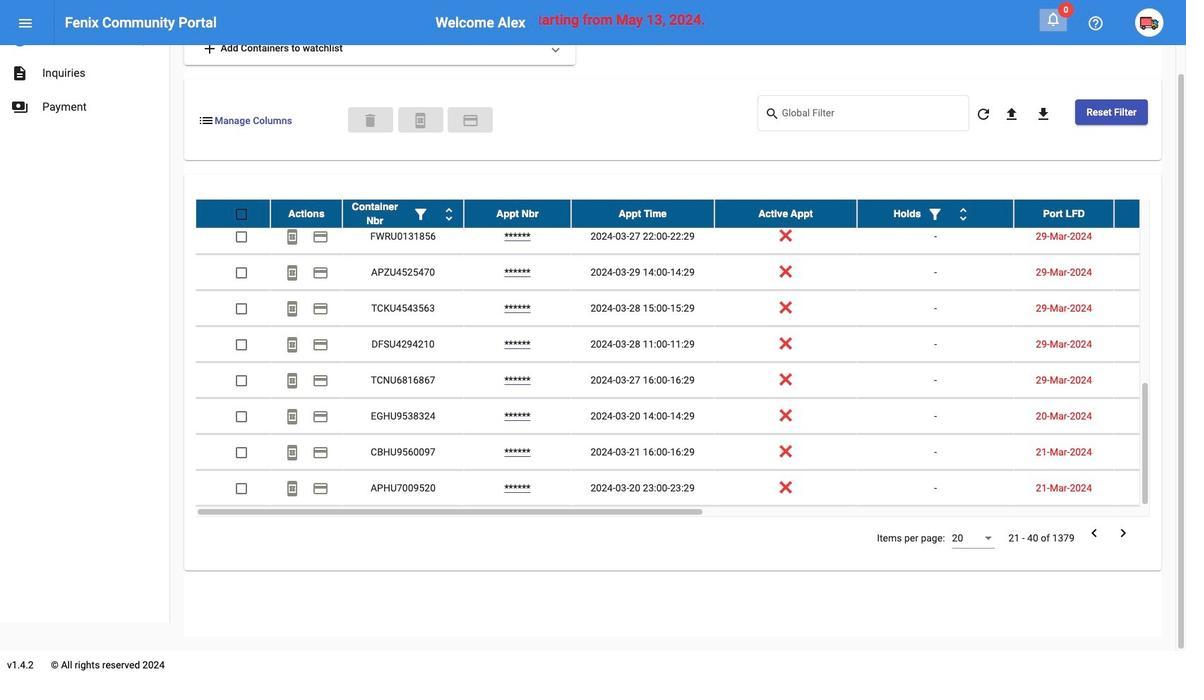 Task type: describe. For each thing, give the bounding box(es) containing it.
delete image
[[362, 112, 379, 129]]

1 row from the top
[[196, 183, 1186, 219]]

10 row from the top
[[196, 471, 1186, 507]]

1 cell from the top
[[1114, 183, 1186, 218]]

9 row from the top
[[196, 435, 1186, 471]]

8 row from the top
[[196, 399, 1186, 435]]

3 cell from the top
[[1114, 255, 1186, 290]]



Task type: locate. For each thing, give the bounding box(es) containing it.
no color image
[[17, 15, 34, 32], [11, 31, 28, 48], [201, 40, 218, 57], [11, 65, 28, 82], [1003, 106, 1020, 123], [198, 112, 215, 129], [412, 112, 429, 129], [284, 193, 301, 210], [284, 301, 301, 318], [312, 301, 329, 318], [312, 373, 329, 390], [284, 409, 301, 426], [284, 445, 301, 462], [312, 481, 329, 498]]

1 column header from the left
[[270, 200, 342, 228]]

navigation
[[0, 17, 169, 124]]

2 row from the top
[[196, 200, 1186, 229]]

cell
[[1114, 183, 1186, 218], [1114, 219, 1186, 254], [1114, 255, 1186, 290], [1114, 291, 1186, 326], [1114, 327, 1186, 362], [1114, 363, 1186, 398], [1114, 399, 1186, 434], [1114, 435, 1186, 470], [1114, 471, 1186, 506]]

row
[[196, 183, 1186, 219], [196, 200, 1186, 229], [196, 219, 1186, 255], [196, 255, 1186, 291], [196, 291, 1186, 327], [196, 327, 1186, 363], [196, 363, 1186, 399], [196, 399, 1186, 435], [196, 435, 1186, 471], [196, 471, 1186, 507]]

Global Watchlist Filter field
[[782, 110, 962, 121]]

5 column header from the left
[[714, 200, 857, 228]]

6 column header from the left
[[857, 200, 1014, 228]]

4 row from the top
[[196, 255, 1186, 291]]

7 row from the top
[[196, 363, 1186, 399]]

3 row from the top
[[196, 219, 1186, 255]]

5 row from the top
[[196, 291, 1186, 327]]

no color image
[[1045, 11, 1062, 28], [1087, 15, 1104, 32], [11, 99, 28, 116], [765, 106, 782, 122], [975, 106, 992, 123], [1035, 106, 1052, 123], [462, 112, 479, 129], [312, 193, 329, 210], [412, 206, 429, 223], [441, 206, 457, 223], [927, 206, 944, 223], [955, 206, 972, 223], [284, 229, 301, 246], [312, 229, 329, 246], [284, 265, 301, 282], [312, 265, 329, 282], [284, 337, 301, 354], [312, 337, 329, 354], [284, 373, 301, 390], [312, 409, 329, 426], [312, 445, 329, 462], [284, 481, 301, 498], [1086, 525, 1103, 542], [1115, 525, 1132, 542]]

grid
[[196, 183, 1186, 518]]

column header
[[270, 200, 342, 228], [342, 200, 464, 228], [464, 200, 571, 228], [571, 200, 714, 228], [714, 200, 857, 228], [857, 200, 1014, 228], [1014, 200, 1114, 228], [1114, 200, 1186, 228]]

4 cell from the top
[[1114, 291, 1186, 326]]

6 row from the top
[[196, 327, 1186, 363]]

5 cell from the top
[[1114, 327, 1186, 362]]

7 cell from the top
[[1114, 399, 1186, 434]]

8 cell from the top
[[1114, 435, 1186, 470]]

2 column header from the left
[[342, 200, 464, 228]]

2 cell from the top
[[1114, 219, 1186, 254]]

9 cell from the top
[[1114, 471, 1186, 506]]

7 column header from the left
[[1014, 200, 1114, 228]]

3 column header from the left
[[464, 200, 571, 228]]

4 column header from the left
[[571, 200, 714, 228]]

8 column header from the left
[[1114, 200, 1186, 228]]

6 cell from the top
[[1114, 363, 1186, 398]]



